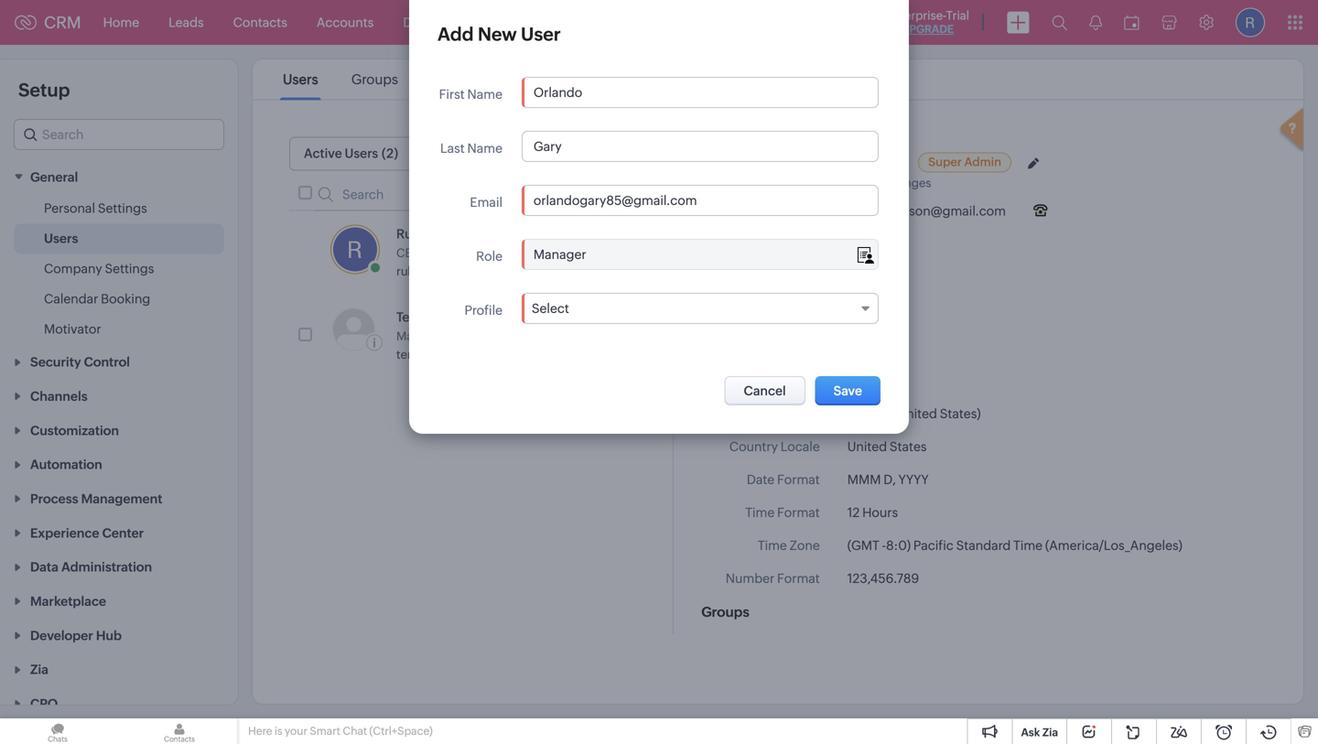Task type: describe. For each thing, give the bounding box(es) containing it.
social profiles
[[701, 291, 794, 307]]

crm
[[44, 13, 81, 32]]

states
[[890, 439, 927, 454]]

personal
[[44, 201, 95, 215]]

settings for personal settings
[[98, 201, 147, 215]]

states)
[[940, 406, 981, 421]]

8:0)
[[886, 538, 911, 553]]

time right 'standard'
[[1013, 538, 1043, 553]]

ruby anderson
[[808, 153, 909, 169]]

deals
[[403, 15, 436, 30]]

contacts link
[[218, 0, 302, 44]]

list containing users
[[266, 59, 538, 99]]

(ctrl+space)
[[369, 725, 433, 737]]

+
[[847, 325, 854, 339]]

save
[[834, 384, 862, 398]]

name for first name
[[467, 87, 503, 102]]

english (united states)
[[847, 406, 981, 421]]

1 horizontal spatial super
[[928, 155, 962, 169]]

ruby for ruby anderson ceo, super admin rubyanndersson@gmail.com
[[396, 227, 427, 241]]

turtle
[[429, 310, 463, 325]]

cancel
[[744, 384, 786, 398]]

ruby anderson ceo, super admin rubyanndersson@gmail.com
[[396, 227, 556, 278]]

crm link
[[15, 13, 81, 32]]

first
[[439, 87, 465, 102]]

contacts image
[[122, 719, 237, 744]]

name for last name
[[467, 141, 503, 156]]

d,
[[884, 472, 896, 487]]

time format
[[745, 505, 820, 520]]

enterprise-trial upgrade
[[886, 9, 969, 35]]

cancel button
[[725, 376, 805, 406]]

anderson for ruby anderson
[[845, 153, 909, 169]]

manager,
[[396, 330, 447, 343]]

save button
[[815, 376, 881, 406]]

settings for company settings
[[105, 261, 154, 276]]

ruby oranges link
[[853, 176, 936, 190]]

terry turtle manager, administrator terryturtle85@gmail.com
[[396, 310, 536, 362]]

1 horizontal spatial rubyanndersson@gmail.com
[[834, 204, 1006, 218]]

terryturtle85@gmail.com link
[[396, 348, 536, 362]]

at
[[838, 176, 849, 190]]

mmm
[[847, 472, 881, 487]]

smart
[[310, 725, 340, 737]]

english
[[847, 406, 891, 421]]

home
[[103, 15, 139, 30]]

groups link
[[348, 71, 401, 87]]

chat
[[343, 725, 367, 737]]

tasks
[[465, 15, 497, 30]]

12 hours
[[847, 505, 898, 520]]

new user
[[565, 148, 622, 162]]

email
[[470, 195, 503, 210]]

date
[[747, 472, 775, 487]]

company settings
[[44, 261, 154, 276]]

(gmt
[[847, 538, 880, 553]]

0 horizontal spatial rubyanndersson@gmail.com
[[396, 265, 556, 278]]

personal settings
[[44, 201, 147, 215]]

users (2)
[[345, 146, 398, 161]]

123,456.789
[[847, 571, 919, 586]]

ruby for ruby anderson
[[808, 153, 842, 169]]

super admin
[[928, 155, 1001, 169]]

calendar booking link
[[44, 290, 150, 308]]

0 horizontal spatial locale
[[701, 367, 744, 383]]

rubyanndersson@gmail.com link
[[396, 265, 556, 278]]

+ add
[[847, 325, 880, 339]]

last
[[440, 141, 465, 156]]

company
[[44, 261, 102, 276]]

locale information
[[701, 367, 825, 383]]

upgrade
[[902, 23, 954, 35]]

ceo,
[[396, 246, 425, 260]]

general button
[[0, 159, 238, 193]]

general
[[30, 170, 78, 184]]

time zone
[[758, 538, 820, 553]]

meetings
[[527, 15, 582, 30]]

profiles
[[744, 291, 794, 307]]

1 horizontal spatial groups
[[701, 604, 749, 620]]

tasks link
[[450, 0, 512, 44]]

ask
[[1021, 726, 1040, 739]]

united states
[[847, 439, 927, 454]]

enterprise-
[[886, 9, 946, 22]]

ask zia
[[1021, 726, 1058, 739]]

calendar booking
[[44, 291, 150, 306]]

company settings link
[[44, 259, 154, 278]]

your
[[285, 725, 307, 737]]

format for time format
[[777, 505, 820, 520]]

1 horizontal spatial users
[[283, 71, 318, 87]]

setup
[[18, 80, 70, 101]]

logo image
[[15, 15, 37, 30]]

new
[[565, 148, 592, 162]]

-
[[882, 538, 886, 553]]

trial
[[946, 9, 969, 22]]

12
[[847, 505, 860, 520]]

activate users
[[431, 71, 522, 87]]

mmm d, yyyy
[[847, 472, 929, 487]]

pacific
[[913, 538, 954, 553]]



Task type: vqa. For each thing, say whether or not it's contained in the screenshot.
Projects link
no



Task type: locate. For each thing, give the bounding box(es) containing it.
super up oranges
[[928, 155, 962, 169]]

1 vertical spatial super
[[433, 247, 464, 259]]

booking
[[101, 291, 150, 306]]

user
[[594, 148, 622, 162]]

0 vertical spatial admin
[[964, 155, 1001, 169]]

rubyanndersson@gmail.com down oranges
[[834, 204, 1006, 218]]

general region
[[0, 193, 238, 344]]

name
[[467, 87, 503, 102], [467, 141, 503, 156]]

super inside ruby anderson ceo, super admin rubyanndersson@gmail.com
[[433, 247, 464, 259]]

0 vertical spatial super
[[928, 155, 962, 169]]

An invitation will be sent to this email address. text field
[[523, 186, 878, 215]]

meetings link
[[512, 0, 597, 44]]

0 vertical spatial ruby
[[808, 153, 842, 169]]

contacts
[[233, 15, 287, 30]]

admin inside ruby anderson ceo, super admin rubyanndersson@gmail.com
[[466, 247, 500, 259]]

Search text field
[[314, 178, 497, 211]]

None text field
[[523, 132, 878, 161], [523, 240, 878, 269], [523, 132, 878, 161], [523, 240, 878, 269]]

0 horizontal spatial users
[[44, 231, 78, 246]]

deals link
[[388, 0, 450, 44]]

0 vertical spatial anderson
[[845, 153, 909, 169]]

users down personal
[[44, 231, 78, 246]]

home link
[[88, 0, 154, 44]]

(united
[[894, 406, 937, 421]]

motivator
[[44, 322, 101, 336]]

standard
[[956, 538, 1011, 553]]

ruby
[[808, 153, 842, 169], [853, 176, 881, 190], [396, 227, 427, 241]]

users down contacts link
[[283, 71, 318, 87]]

1 vertical spatial locale
[[781, 439, 820, 454]]

role
[[476, 249, 503, 264]]

profile
[[465, 303, 503, 318]]

0 horizontal spatial super
[[433, 247, 464, 259]]

information
[[747, 367, 825, 383]]

0 vertical spatial name
[[467, 87, 503, 102]]

1 vertical spatial groups
[[701, 604, 749, 620]]

0 vertical spatial format
[[777, 472, 820, 487]]

1 vertical spatial ruby
[[853, 176, 881, 190]]

personal settings link
[[44, 199, 147, 217]]

format
[[777, 472, 820, 487], [777, 505, 820, 520], [777, 571, 820, 586]]

ruby down ruby anderson
[[853, 176, 881, 190]]

None text field
[[523, 78, 878, 107]]

ruby inside ruby anderson ceo, super admin rubyanndersson@gmail.com
[[396, 227, 427, 241]]

0 vertical spatial settings
[[98, 201, 147, 215]]

users inside general region
[[44, 231, 78, 246]]

1 vertical spatial users link
[[44, 229, 78, 247]]

format down zone
[[777, 571, 820, 586]]

0 vertical spatial groups
[[351, 71, 398, 87]]

1 horizontal spatial locale
[[781, 439, 820, 454]]

last name
[[440, 141, 503, 156]]

active users (2)
[[304, 146, 398, 161]]

name right last at the left top
[[467, 141, 503, 156]]

0 horizontal spatial anderson
[[430, 227, 489, 241]]

0 horizontal spatial users link
[[44, 229, 78, 247]]

2 vertical spatial ruby
[[396, 227, 427, 241]]

number
[[726, 571, 775, 586]]

format for number format
[[777, 571, 820, 586]]

groups down "accounts" link
[[351, 71, 398, 87]]

0 vertical spatial users link
[[280, 71, 321, 87]]

settings up booking
[[105, 261, 154, 276]]

zia
[[1043, 726, 1058, 739]]

locale down the language
[[781, 439, 820, 454]]

country locale
[[729, 439, 820, 454]]

terry
[[396, 310, 426, 325]]

date format
[[747, 472, 820, 487]]

yyyy
[[898, 472, 929, 487]]

1 horizontal spatial anderson
[[845, 153, 909, 169]]

calendar
[[44, 291, 98, 306]]

hours
[[862, 505, 898, 520]]

add
[[856, 325, 880, 339]]

1 horizontal spatial admin
[[964, 155, 1001, 169]]

country
[[729, 439, 778, 454]]

1 vertical spatial anderson
[[430, 227, 489, 241]]

1 horizontal spatial ruby
[[808, 153, 842, 169]]

locale up cancel
[[701, 367, 744, 383]]

settings
[[98, 201, 147, 215], [105, 261, 154, 276]]

format up the time format
[[777, 472, 820, 487]]

time down 'date'
[[745, 505, 775, 520]]

time left zone
[[758, 538, 787, 553]]

active
[[304, 146, 342, 161]]

1 vertical spatial rubyanndersson@gmail.com
[[396, 265, 556, 278]]

super admin link
[[918, 152, 1012, 173]]

users right activate
[[487, 71, 522, 87]]

groups
[[351, 71, 398, 87], [701, 604, 749, 620]]

administrator
[[450, 330, 526, 343]]

settings down general dropdown button
[[98, 201, 147, 215]]

activate users link
[[428, 71, 525, 87]]

first name
[[439, 87, 503, 102]]

ceo
[[808, 176, 834, 190]]

ruby up ceo,
[[396, 227, 427, 241]]

users link down personal
[[44, 229, 78, 247]]

rubyanndersson@gmail.com down role in the left top of the page
[[396, 265, 556, 278]]

format up zone
[[777, 505, 820, 520]]

groups down number
[[701, 604, 749, 620]]

time for time format
[[745, 505, 775, 520]]

motivator link
[[44, 320, 101, 338]]

new user button
[[537, 140, 640, 170]]

0 vertical spatial locale
[[701, 367, 744, 383]]

ruby up ceo link
[[808, 153, 842, 169]]

0 vertical spatial rubyanndersson@gmail.com
[[834, 204, 1006, 218]]

super up 'rubyanndersson@gmail.com' link
[[433, 247, 464, 259]]

here
[[248, 725, 272, 737]]

1 horizontal spatial users link
[[280, 71, 321, 87]]

time
[[745, 505, 775, 520], [758, 538, 787, 553], [1013, 538, 1043, 553]]

(gmt -8:0) pacific standard time (america/los_angeles)
[[847, 538, 1182, 553]]

1 format from the top
[[777, 472, 820, 487]]

3 format from the top
[[777, 571, 820, 586]]

chats image
[[0, 719, 115, 744]]

1 vertical spatial admin
[[466, 247, 500, 259]]

2 vertical spatial format
[[777, 571, 820, 586]]

time for time zone
[[758, 538, 787, 553]]

oranges
[[884, 176, 931, 190]]

accounts link
[[302, 0, 388, 44]]

1 vertical spatial settings
[[105, 261, 154, 276]]

leads link
[[154, 0, 218, 44]]

list
[[266, 59, 538, 99]]

format for date format
[[777, 472, 820, 487]]

1 name from the top
[[467, 87, 503, 102]]

united
[[847, 439, 887, 454]]

2 format from the top
[[777, 505, 820, 520]]

(america/los_angeles)
[[1045, 538, 1182, 553]]

number format
[[726, 571, 820, 586]]

not confirmed image
[[363, 333, 385, 355]]

anderson up role in the left top of the page
[[430, 227, 489, 241]]

ceo link
[[808, 176, 838, 190]]

users link down contacts link
[[280, 71, 321, 87]]

1 vertical spatial name
[[467, 141, 503, 156]]

1 vertical spatial format
[[777, 505, 820, 520]]

0 horizontal spatial admin
[[466, 247, 500, 259]]

0 horizontal spatial groups
[[351, 71, 398, 87]]

language
[[760, 406, 820, 421]]

name right first on the left of the page
[[467, 87, 503, 102]]

2 name from the top
[[467, 141, 503, 156]]

anderson inside ruby anderson ceo, super admin rubyanndersson@gmail.com
[[430, 227, 489, 241]]

anderson up ceo at ruby oranges
[[845, 153, 909, 169]]

is
[[275, 725, 282, 737]]

2 horizontal spatial users
[[487, 71, 522, 87]]

anderson for ruby anderson ceo, super admin rubyanndersson@gmail.com
[[430, 227, 489, 241]]

accounts
[[317, 15, 374, 30]]

social
[[701, 291, 741, 307]]

rubyanndersson@gmail.com
[[834, 204, 1006, 218], [396, 265, 556, 278]]

0 horizontal spatial ruby
[[396, 227, 427, 241]]

activate
[[431, 71, 484, 87]]

2 horizontal spatial ruby
[[853, 176, 881, 190]]



